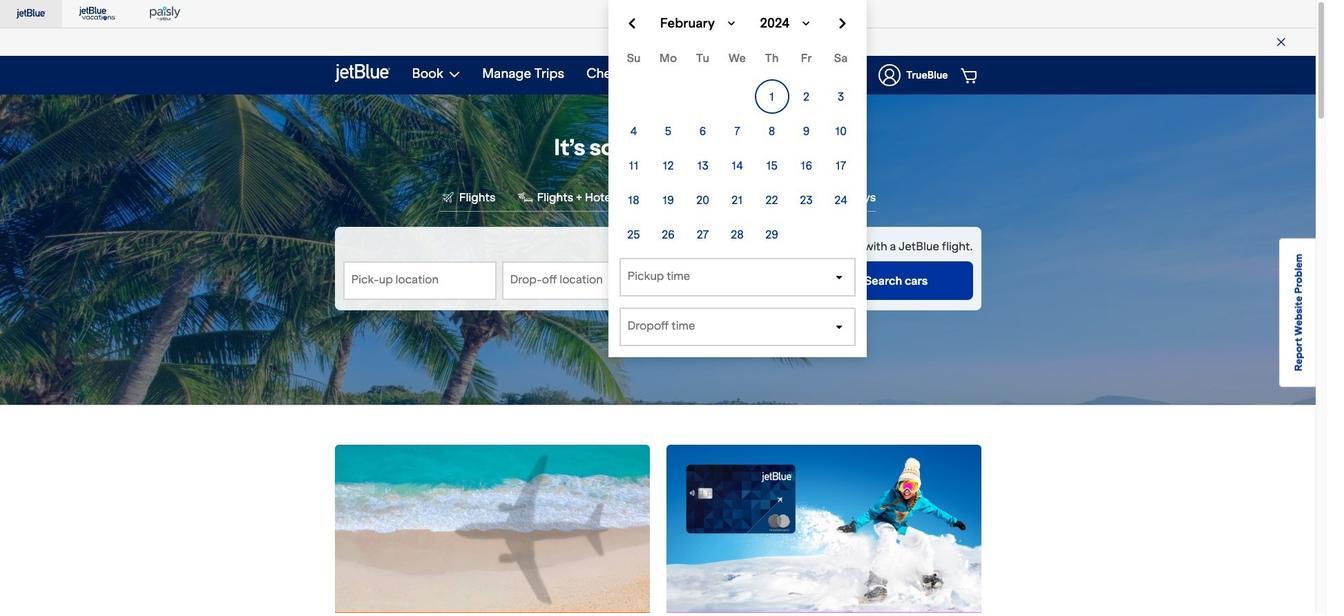 Task type: describe. For each thing, give the bounding box(es) containing it.
1 cell from the left
[[616, 80, 651, 113]]

2 cell from the left
[[720, 80, 755, 113]]

0 horizontal spatial jetblue image
[[17, 6, 46, 22]]

right image
[[830, 11, 855, 36]]

calendar. application
[[608, 0, 866, 358]]

5 row from the top
[[616, 218, 858, 251]]

open image
[[832, 271, 846, 285]]

close image
[[1277, 38, 1285, 46]]



Task type: locate. For each thing, give the bounding box(es) containing it.
1 row from the top
[[616, 80, 858, 113]]

0 horizontal spatial cell
[[616, 80, 651, 113]]

None field
[[343, 261, 496, 300], [502, 261, 655, 300], [343, 261, 496, 300], [502, 261, 655, 300]]

4 row from the top
[[616, 184, 858, 217]]

3 row from the top
[[616, 149, 858, 182]]

left image
[[619, 11, 644, 36]]

navigation
[[401, 56, 981, 95]]

1 horizontal spatial cell
[[720, 80, 755, 113]]

jetblue image
[[17, 6, 46, 22], [335, 62, 390, 84]]

0 vertical spatial jetblue image
[[17, 6, 46, 22]]

1 horizontal spatial jetblue image
[[335, 62, 390, 84]]

cell
[[616, 80, 651, 113], [720, 80, 755, 113]]

open image
[[832, 320, 846, 334]]

shopping cart (empty) image
[[961, 67, 979, 84]]

jetblue vacations image
[[79, 6, 117, 22]]

row
[[616, 80, 858, 113], [616, 115, 858, 148], [616, 149, 858, 182], [616, 184, 858, 217], [616, 218, 858, 251]]

banner
[[0, 0, 1316, 95]]

None text field
[[344, 268, 495, 299], [503, 268, 654, 299], [344, 268, 495, 299], [503, 268, 654, 299]]

2 row from the top
[[616, 115, 858, 148]]

Select a date range. text field
[[662, 268, 813, 299]]

1 vertical spatial jetblue image
[[335, 62, 390, 84]]

paisly by jetblue image
[[150, 6, 182, 22]]



Task type: vqa. For each thing, say whether or not it's contained in the screenshot.
row
yes



